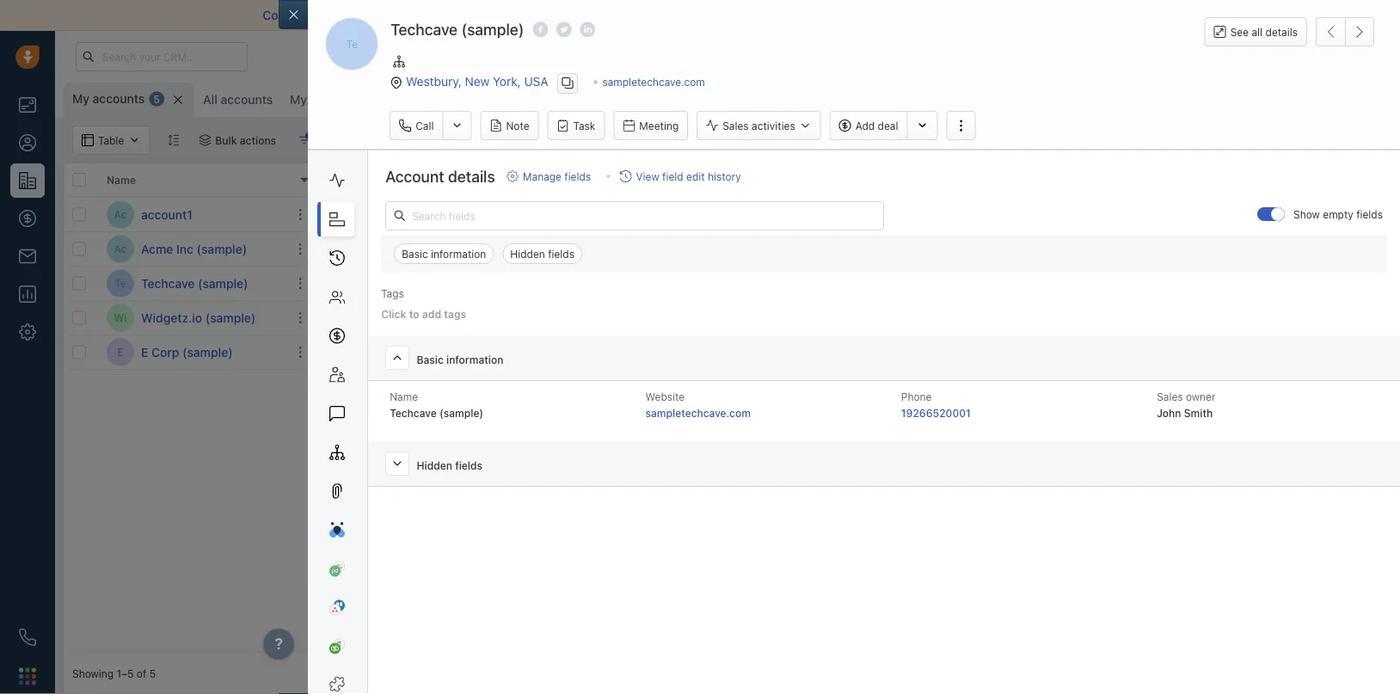 Task type: describe. For each thing, give the bounding box(es) containing it.
contacts
[[372, 174, 416, 186]]

smith
[[1184, 407, 1213, 419]]

sampleacme.com link
[[459, 243, 544, 255]]

all
[[1252, 26, 1263, 38]]

1 vertical spatial hidden
[[417, 460, 452, 472]]

sales for sales owner
[[717, 174, 745, 186]]

1 vertical spatial basic
[[417, 354, 444, 366]]

deal
[[878, 119, 899, 131]]

to inside tags click to add tags
[[409, 308, 420, 320]]

your
[[314, 8, 339, 22]]

phone
[[901, 391, 932, 403]]

freshworks switcher image
[[19, 668, 36, 685]]

5 inside 'my accounts 5'
[[153, 93, 160, 105]]

1 - from the left
[[330, 209, 335, 221]]

fields right 'empty'
[[1357, 209, 1383, 221]]

task
[[573, 119, 596, 131]]

acme
[[141, 242, 173, 256]]

bulk actions button
[[188, 126, 287, 155]]

fields down name techcave (sample)
[[455, 460, 483, 472]]

and
[[529, 8, 550, 22]]

westbury, new york, usa
[[406, 74, 549, 89]]

accounts for all
[[221, 92, 273, 107]]

1 vertical spatial sampletechcave.com
[[646, 407, 751, 419]]

add for press space to select this row. row containing $ 0
[[508, 346, 527, 358]]

1 horizontal spatial tags
[[444, 308, 466, 320]]

applied
[[352, 134, 388, 146]]

sampleacme.com
[[459, 243, 544, 255]]

related
[[330, 174, 369, 186]]

view field edit history
[[636, 170, 741, 182]]

corp
[[151, 345, 179, 359]]

my accounts 5
[[72, 92, 160, 106]]

facebook circled image
[[533, 20, 548, 38]]

phone image
[[19, 629, 36, 646]]

activities
[[752, 119, 796, 131]]

amount
[[648, 174, 686, 186]]

techcave inside name techcave (sample)
[[390, 407, 437, 419]]

twitter circled image
[[556, 20, 572, 38]]

task
[[878, 209, 899, 221]]

row group containing account1
[[64, 198, 322, 370]]

widgetz.io
[[459, 312, 510, 324]]

my territory accounts
[[290, 92, 412, 107]]

o
[[523, 94, 531, 106]]

john
[[1157, 407, 1182, 419]]

account1 link
[[141, 206, 193, 223]]

dialog containing techcave (sample)
[[279, 0, 1401, 694]]

sales owner john smith
[[1157, 391, 1216, 419]]

new
[[465, 74, 490, 89]]

e for e corp (sample)
[[141, 345, 148, 359]]

click for press space to select this row. row containing $ 0
[[469, 346, 493, 358]]

container_wx8msf4aqz5i3rn1 image
[[199, 134, 211, 146]]

showing
[[72, 668, 114, 680]]

meeting
[[640, 119, 679, 131]]

meeting button
[[614, 111, 688, 140]]

j image
[[331, 304, 359, 332]]

0 vertical spatial techcave
[[391, 20, 458, 38]]

press space to select this row. row containing $ 0
[[322, 336, 1392, 370]]

0 horizontal spatial hidden fields
[[417, 460, 483, 472]]

sales owner
[[717, 174, 779, 186]]

widgetz.io
[[141, 311, 202, 325]]

widgetz.io (sample) link
[[141, 309, 256, 326]]

phone 19266520001
[[901, 391, 971, 419]]

3
[[448, 94, 454, 106]]

techcave (sample) link
[[141, 275, 248, 292]]

territory
[[310, 92, 357, 107]]

westbury,
[[406, 74, 462, 89]]

mailbox
[[342, 8, 387, 22]]

acme inc (sample) link
[[141, 240, 247, 258]]

name for name
[[107, 174, 136, 186]]

email
[[678, 8, 708, 22]]

view
[[636, 170, 660, 182]]

york,
[[493, 74, 521, 89]]

phone element
[[10, 620, 45, 655]]

3,200
[[601, 275, 638, 291]]

sales for sales activities
[[723, 119, 749, 131]]

press space to select this row. row containing acme inc (sample)
[[64, 232, 322, 267]]

showing 1–5 of 5
[[72, 668, 156, 680]]

history
[[708, 170, 741, 182]]

3 more...
[[448, 94, 492, 106]]

(sample) inside name techcave (sample)
[[440, 407, 484, 419]]

3 more... button
[[423, 88, 502, 112]]

to right 'mailbox'
[[390, 8, 401, 22]]

0 horizontal spatial techcave (sample)
[[141, 276, 248, 290]]

bulk actions
[[215, 134, 276, 146]]

19266520001
[[901, 407, 971, 419]]

see all details
[[1231, 26, 1298, 38]]

click inside tags click to add tags
[[381, 308, 406, 320]]

filter
[[325, 134, 349, 146]]

website sampletechcave.com
[[646, 391, 751, 419]]

more...
[[457, 94, 492, 106]]

owner for sales owner john smith
[[1186, 391, 1216, 403]]

j image
[[331, 339, 359, 366]]

press space to select this row. row containing account1
[[64, 198, 322, 232]]

2-
[[595, 8, 607, 22]]

0
[[601, 344, 609, 360]]

$ 3,200
[[588, 275, 638, 291]]

acme inc (sample)
[[141, 242, 247, 256]]

close image
[[1375, 11, 1383, 20]]

empty
[[1323, 209, 1354, 221]]

te inside 'grid'
[[115, 277, 126, 289]]

1 vertical spatial 5
[[149, 668, 156, 680]]

see all details button
[[1205, 17, 1308, 46]]

row group containing $ 3,200
[[322, 198, 1392, 370]]

--
[[330, 209, 340, 221]]

deals
[[618, 174, 645, 186]]

connect
[[263, 8, 311, 22]]

press space to select this row. row containing sampleacme.com
[[322, 232, 1392, 267]]

field
[[663, 170, 684, 182]]

name techcave (sample)
[[390, 391, 484, 419]]

sales inside sales owner john smith
[[1157, 391, 1183, 403]]

call
[[416, 119, 434, 131]]

fields right manage
[[565, 170, 591, 182]]

add inside press space to select this row. row
[[856, 209, 875, 221]]

1 vertical spatial of
[[137, 668, 147, 680]]

manage fields link
[[507, 168, 591, 184]]

1 vertical spatial information
[[446, 354, 504, 366]]

sales activities
[[723, 119, 796, 131]]

+ down widgetz.io link
[[459, 346, 466, 358]]

actions
[[240, 134, 276, 146]]

add deal button
[[830, 111, 907, 140]]

Search your CRM... text field
[[76, 42, 248, 71]]

press space to select this row. row containing e corp (sample)
[[64, 336, 322, 370]]

task button
[[548, 111, 605, 140]]

$ for $ 3,200
[[588, 275, 597, 291]]

westbury, new york, usa link
[[406, 74, 549, 89]]

techcave inside press space to select this row. row
[[141, 276, 195, 290]]

$ for $ 0
[[588, 344, 597, 360]]

wi
[[114, 312, 127, 324]]



Task type: locate. For each thing, give the bounding box(es) containing it.
information up tags click to add tags
[[431, 248, 486, 260]]

1 vertical spatial hidden fields
[[417, 460, 483, 472]]

hidden down name techcave (sample)
[[417, 460, 452, 472]]

0 vertical spatial hidden fields
[[510, 248, 575, 260]]

0 horizontal spatial te
[[115, 277, 126, 289]]

grid
[[64, 162, 1392, 653]]

details right the all
[[1266, 26, 1298, 38]]

5 down search your crm... text box
[[153, 93, 160, 105]]

19266520001 link
[[901, 407, 971, 419]]

$ left the 3,200 in the left top of the page
[[588, 275, 597, 291]]

click for press space to select this row. row containing --
[[469, 209, 493, 221]]

1 row group from the left
[[64, 198, 322, 370]]

te inside button
[[346, 38, 358, 50]]

0 vertical spatial basic information
[[402, 248, 486, 260]]

to up "sampleacme.com" link at the left of page
[[496, 209, 505, 221]]

website for website
[[459, 174, 500, 186]]

+ down "account details"
[[459, 209, 466, 221]]

1 horizontal spatial hidden
[[510, 248, 545, 260]]

owner for sales owner
[[748, 174, 779, 186]]

1 ac from the top
[[114, 209, 127, 221]]

1–5
[[117, 668, 134, 680]]

e down wi
[[117, 346, 124, 358]]

0 horizontal spatial details
[[448, 167, 495, 186]]

1 horizontal spatial my
[[290, 92, 307, 107]]

website inside website sampletechcave.com
[[646, 391, 685, 403]]

0 vertical spatial te
[[346, 38, 358, 50]]

open
[[588, 174, 615, 186]]

1 vertical spatial add
[[856, 209, 875, 221]]

2 row group from the left
[[322, 198, 1392, 370]]

0 horizontal spatial accounts
[[93, 92, 145, 106]]

tags click to add tags
[[381, 287, 466, 320]]

0 horizontal spatial my
[[72, 92, 89, 106]]

improve
[[404, 8, 450, 22]]

owner up smith
[[1186, 391, 1216, 403]]

what's new image
[[1276, 52, 1288, 64]]

all
[[203, 92, 218, 107]]

accounts for my
[[93, 92, 145, 106]]

0 vertical spatial information
[[431, 248, 486, 260]]

add up "sampleacme.com" link at the left of page
[[508, 209, 527, 221]]

my
[[72, 92, 89, 106], [290, 92, 307, 107]]

2 - from the left
[[335, 209, 340, 221]]

+ click to add down widgetz.io link
[[459, 346, 527, 358]]

account1
[[141, 207, 193, 222]]

send email image
[[1230, 50, 1242, 64]]

1 horizontal spatial accounts
[[221, 92, 273, 107]]

sales left the activities
[[723, 119, 749, 131]]

(sample)
[[461, 20, 524, 38], [197, 242, 247, 256], [198, 276, 248, 290], [205, 311, 256, 325], [182, 345, 233, 359], [440, 407, 484, 419]]

edit
[[687, 170, 705, 182]]

add inside button
[[856, 119, 875, 131]]

click
[[469, 209, 493, 221], [381, 308, 406, 320], [469, 346, 493, 358]]

add down widgetz.io link
[[508, 346, 527, 358]]

1 horizontal spatial of
[[663, 8, 674, 22]]

owner inside 'grid'
[[748, 174, 779, 186]]

1 vertical spatial te
[[115, 277, 126, 289]]

techcave
[[391, 20, 458, 38], [141, 276, 195, 290], [390, 407, 437, 419]]

name inside name techcave (sample)
[[390, 391, 418, 403]]

1 vertical spatial tags
[[444, 308, 466, 320]]

2 + click to add from the top
[[459, 346, 527, 358]]

click right j image
[[381, 308, 406, 320]]

owner right history
[[748, 174, 779, 186]]

1 horizontal spatial owner
[[1186, 391, 1216, 403]]

1 vertical spatial techcave
[[141, 276, 195, 290]]

add deal
[[856, 119, 899, 131]]

my accounts link
[[72, 90, 145, 108]]

0 horizontal spatial name
[[107, 174, 136, 186]]

call link
[[390, 111, 443, 140]]

1 + click to add from the top
[[459, 209, 527, 221]]

connect your mailbox to improve deliverability and enable 2-way sync of email conversations.
[[263, 8, 794, 22]]

1 vertical spatial click
[[381, 308, 406, 320]]

see
[[1231, 26, 1249, 38]]

add
[[508, 209, 527, 221], [422, 308, 441, 320], [508, 346, 527, 358]]

open deals amount
[[588, 174, 686, 186]]

Search fields text field
[[386, 201, 884, 231]]

1 vertical spatial basic information
[[417, 354, 504, 366]]

of right sync
[[663, 8, 674, 22]]

$ 0
[[588, 344, 609, 360]]

hidden fields
[[510, 248, 575, 260], [417, 460, 483, 472]]

click up "sampleacme.com" link at the left of page
[[469, 209, 493, 221]]

0 vertical spatial details
[[1266, 26, 1298, 38]]

⌘ o
[[510, 94, 531, 106]]

fields
[[565, 170, 591, 182], [1357, 209, 1383, 221], [548, 248, 575, 260], [455, 460, 483, 472]]

1 horizontal spatial name
[[390, 391, 418, 403]]

account
[[386, 167, 444, 186]]

sales right edit
[[717, 174, 745, 186]]

press space to select this row. row
[[64, 198, 322, 232], [322, 198, 1392, 232], [64, 232, 322, 267], [322, 232, 1392, 267], [64, 267, 322, 301], [322, 267, 1392, 301], [64, 301, 322, 336], [322, 301, 1392, 336], [64, 336, 322, 370], [322, 336, 1392, 370]]

inc
[[176, 242, 194, 256]]

tags right s image
[[381, 287, 404, 299]]

1 $ from the top
[[588, 275, 597, 291]]

sales activities button
[[697, 111, 830, 140], [697, 111, 821, 140]]

2 horizontal spatial accounts
[[360, 92, 412, 107]]

$ left 0
[[588, 344, 597, 360]]

techcave (sample) down acme inc (sample) link
[[141, 276, 248, 290]]

0 horizontal spatial e
[[117, 346, 124, 358]]

1 filter applied
[[318, 134, 388, 146]]

0 vertical spatial basic
[[402, 248, 428, 260]]

website inside 'grid'
[[459, 174, 500, 186]]

press space to select this row. row containing techcave (sample)
[[64, 267, 322, 301]]

sync
[[633, 8, 660, 22]]

basic up name techcave (sample)
[[417, 354, 444, 366]]

0 vertical spatial add
[[508, 209, 527, 221]]

1 vertical spatial + click to add
[[459, 346, 527, 358]]

1 vertical spatial ac
[[114, 243, 127, 255]]

1 vertical spatial add
[[422, 308, 441, 320]]

row group
[[64, 198, 322, 370], [322, 198, 1392, 370]]

ac for account1
[[114, 209, 127, 221]]

l image
[[331, 235, 359, 263]]

name inside row
[[107, 174, 136, 186]]

basic up tags click to add tags
[[402, 248, 428, 260]]

0 vertical spatial sampletechcave.com
[[603, 76, 705, 88]]

deliverability
[[453, 8, 526, 22]]

way
[[607, 8, 630, 22]]

te button
[[325, 17, 379, 71]]

0 vertical spatial of
[[663, 8, 674, 22]]

add left deal
[[856, 119, 875, 131]]

hidden down manage
[[510, 248, 545, 260]]

dialog
[[279, 0, 1401, 694]]

1 vertical spatial $
[[588, 344, 597, 360]]

0 vertical spatial name
[[107, 174, 136, 186]]

widgetz.io (sample)
[[141, 311, 256, 325]]

widgetz.io link
[[459, 312, 510, 324]]

owner inside sales owner john smith
[[1186, 391, 1216, 403]]

0 vertical spatial techcave (sample)
[[391, 20, 524, 38]]

0 horizontal spatial tags
[[381, 287, 404, 299]]

1 horizontal spatial te
[[346, 38, 358, 50]]

-
[[330, 209, 335, 221], [335, 209, 340, 221]]

1 horizontal spatial e
[[141, 345, 148, 359]]

sales up john
[[1157, 391, 1183, 403]]

e corp (sample)
[[141, 345, 233, 359]]

of right 1–5
[[137, 668, 147, 680]]

all accounts
[[203, 92, 273, 107]]

enable
[[553, 8, 591, 22]]

2 add from the top
[[856, 209, 875, 221]]

2 $ from the top
[[588, 344, 597, 360]]

basic information up tags click to add tags
[[402, 248, 486, 260]]

0 vertical spatial $
[[588, 275, 597, 291]]

5 right 1–5
[[149, 668, 156, 680]]

sales
[[723, 119, 749, 131], [717, 174, 745, 186], [1157, 391, 1183, 403]]

techcave (sample)
[[391, 20, 524, 38], [141, 276, 248, 290]]

basic information down widgetz.io link
[[417, 354, 504, 366]]

1 add from the top
[[856, 119, 875, 131]]

owner
[[748, 174, 779, 186], [1186, 391, 1216, 403]]

manage
[[523, 170, 562, 182]]

e left corp
[[141, 345, 148, 359]]

ac for acme inc (sample)
[[114, 243, 127, 255]]

click down widgetz.io link
[[469, 346, 493, 358]]

2 vertical spatial techcave
[[390, 407, 437, 419]]

ac left acme
[[114, 243, 127, 255]]

2 vertical spatial add
[[508, 346, 527, 358]]

sampletechcave.com link
[[603, 76, 705, 88], [646, 407, 751, 419]]

0 vertical spatial + click to add
[[459, 209, 527, 221]]

name row
[[64, 163, 322, 198]]

1 vertical spatial name
[[390, 391, 418, 403]]

1 vertical spatial techcave (sample)
[[141, 276, 248, 290]]

techcave (sample) up westbury, new york, usa link
[[391, 20, 524, 38]]

linkedin circled image
[[580, 20, 596, 38]]

information down widgetz.io link
[[446, 354, 504, 366]]

hidden
[[510, 248, 545, 260], [417, 460, 452, 472]]

press space to select this row. row containing --
[[322, 198, 1392, 232]]

1 vertical spatial details
[[448, 167, 495, 186]]

1 vertical spatial website
[[646, 391, 685, 403]]

cell
[[967, 198, 1096, 231], [1096, 198, 1225, 231], [1225, 198, 1392, 231], [1225, 232, 1392, 266], [1225, 267, 1392, 300], [1225, 301, 1392, 335], [1225, 336, 1392, 369]]

show empty fields
[[1294, 209, 1383, 221]]

accounts down search your crm... text box
[[93, 92, 145, 106]]

0 vertical spatial click
[[469, 209, 493, 221]]

0 vertical spatial tags
[[381, 287, 404, 299]]

0 horizontal spatial website
[[459, 174, 500, 186]]

accounts right the all
[[221, 92, 273, 107]]

show
[[1294, 209, 1320, 221]]

0 vertical spatial sampletechcave.com link
[[603, 76, 705, 88]]

0 vertical spatial owner
[[748, 174, 779, 186]]

website for website sampletechcave.com
[[646, 391, 685, 403]]

1 vertical spatial owner
[[1186, 391, 1216, 403]]

1 horizontal spatial website
[[646, 391, 685, 403]]

fields right "sampleacme.com" link at the left of page
[[548, 248, 575, 260]]

website
[[459, 174, 500, 186], [646, 391, 685, 403]]

details
[[1266, 26, 1298, 38], [448, 167, 495, 186]]

container_wx8msf4aqz5i3rn1 image
[[299, 134, 311, 146]]

1 horizontal spatial hidden fields
[[510, 248, 575, 260]]

add left task
[[856, 209, 875, 221]]

press space to select this row. row containing widgetz.io (sample)
[[64, 301, 322, 336]]

manage fields
[[523, 170, 591, 182]]

e corp (sample) link
[[141, 344, 233, 361]]

add inside tags click to add tags
[[422, 308, 441, 320]]

0 vertical spatial hidden
[[510, 248, 545, 260]]

note button
[[480, 111, 539, 140]]

0 vertical spatial add
[[856, 119, 875, 131]]

my territory accounts button
[[281, 83, 419, 117], [290, 92, 412, 107]]

to right j image
[[409, 308, 420, 320]]

2 vertical spatial sales
[[1157, 391, 1183, 403]]

add
[[856, 119, 875, 131], [856, 209, 875, 221]]

1 horizontal spatial techcave (sample)
[[391, 20, 524, 38]]

details inside button
[[1266, 26, 1298, 38]]

hidden fields down name techcave (sample)
[[417, 460, 483, 472]]

2 ac from the top
[[114, 243, 127, 255]]

te down 'mailbox'
[[346, 38, 358, 50]]

0 horizontal spatial owner
[[748, 174, 779, 186]]

usa
[[524, 74, 549, 89]]

add left widgetz.io
[[422, 308, 441, 320]]

name for name techcave (sample)
[[390, 391, 418, 403]]

1 vertical spatial sampletechcave.com link
[[646, 407, 751, 419]]

0 vertical spatial website
[[459, 174, 500, 186]]

1 vertical spatial sales
[[717, 174, 745, 186]]

accounts up the call link
[[360, 92, 412, 107]]

press space to select this row. row containing $ 3,200
[[322, 267, 1392, 301]]

add for press space to select this row. row containing --
[[508, 209, 527, 221]]

tags down "sampleacme.com" link at the left of page
[[444, 308, 466, 320]]

account details
[[386, 167, 495, 186]]

te up wi
[[115, 277, 126, 289]]

my for my territory accounts
[[290, 92, 307, 107]]

s image
[[331, 270, 359, 297]]

ac left account1 link
[[114, 209, 127, 221]]

to
[[390, 8, 401, 22], [496, 209, 505, 221], [409, 308, 420, 320], [496, 346, 505, 358]]

call button
[[390, 111, 443, 140]]

press space to select this row. row containing widgetz.io
[[322, 301, 1392, 336]]

note
[[506, 119, 530, 131]]

+ add task
[[847, 209, 899, 221]]

e for e
[[117, 346, 124, 358]]

+ left task
[[847, 209, 853, 221]]

1
[[318, 134, 322, 146]]

+ click to add up "sampleacme.com" link at the left of page
[[459, 209, 527, 221]]

(sample) inside "link"
[[205, 311, 256, 325]]

hidden fields down manage
[[510, 248, 575, 260]]

details right account on the left of the page
[[448, 167, 495, 186]]

0 horizontal spatial hidden
[[417, 460, 452, 472]]

0 vertical spatial sales
[[723, 119, 749, 131]]

1 horizontal spatial details
[[1266, 26, 1298, 38]]

2 vertical spatial click
[[469, 346, 493, 358]]

+ click to add
[[459, 209, 527, 221], [459, 346, 527, 358]]

my for my accounts 5
[[72, 92, 89, 106]]

0 vertical spatial ac
[[114, 209, 127, 221]]

0 horizontal spatial of
[[137, 668, 147, 680]]

to down widgetz.io link
[[496, 346, 505, 358]]

⌘
[[510, 94, 520, 106]]

0 vertical spatial 5
[[153, 93, 160, 105]]

grid containing $ 3,200
[[64, 162, 1392, 653]]

1 filter applied button
[[287, 126, 399, 155]]



Task type: vqa. For each thing, say whether or not it's contained in the screenshot.
the Deal value at the left top of the page
no



